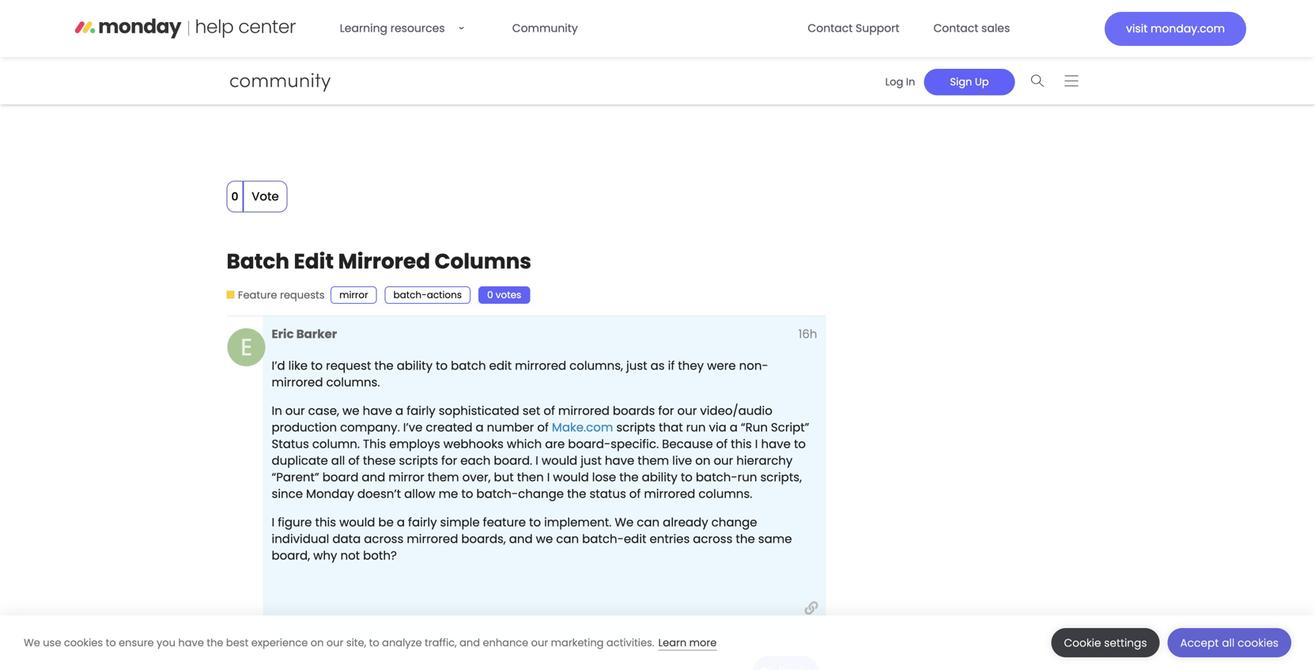 Task type: describe. For each thing, give the bounding box(es) containing it.
heading containing eric barker
[[263, 326, 827, 346]]

cookies for use
[[64, 636, 103, 650]]

specific.
[[611, 436, 659, 453]]

i right board.
[[536, 452, 539, 469]]

mirrored
[[338, 247, 430, 276]]

ensure
[[119, 636, 154, 650]]

best
[[226, 636, 249, 650]]

columns,
[[570, 357, 624, 374]]

columns. inside scripts that run via a "run script" status column. this employs webhooks which are board-specific. because of this i have to duplicate all of these scripts for each board. i would just have them live on our hierarchy "parent" board and mirror them over, but then i would lose the ability to batch-run scripts, since monday doesn't allow me to batch-change the status of mirrored columns.
[[699, 485, 753, 502]]

the inside i'd like to request the ability to batch edit mirrored columns, just as if they were non- mirrored columns.
[[375, 357, 394, 374]]

0 votes link
[[479, 287, 530, 304]]

feature requests
[[238, 288, 325, 302]]

this
[[363, 436, 386, 453]]

to down the because in the bottom right of the page
[[681, 469, 693, 486]]

ability inside scripts that run via a "run script" status column. this employs webhooks which are board-specific. because of this i have to duplicate all of these scripts for each board. i would just have them live on our hierarchy "parent" board and mirror them over, but then i would lose the ability to batch-run scripts, since monday doesn't allow me to batch-change the status of mirrored columns.
[[642, 469, 678, 486]]

number
[[487, 419, 534, 436]]

why
[[313, 547, 337, 564]]

to inside i figure this would be a fairly simple feature to implement. we can already change individual data across mirrored boards, and we can batch-edit entries across the same board, why not both?
[[529, 514, 541, 531]]

ability inside i'd like to request the ability to batch edit mirrored columns, just as if they were non- mirrored columns.
[[397, 357, 433, 374]]

just inside i'd like to request the ability to batch edit mirrored columns, just as if they were non- mirrored columns.
[[627, 357, 648, 374]]

i'd
[[272, 357, 285, 374]]

and inside i figure this would be a fairly simple feature to implement. we can already change individual data across mirrored boards, and we can batch-edit entries across the same board, why not both?
[[509, 531, 533, 548]]

make.com
[[552, 419, 614, 436]]

in inside button
[[907, 75, 916, 89]]

script"
[[771, 419, 810, 436]]

this inside i figure this would be a fairly simple feature to implement. we can already change individual data across mirrored boards, and we can batch-edit entries across the same board, why not both?
[[315, 514, 336, 531]]

have inside in our case, we have a fairly sophisticated set of mirrored boards for our video/audio production company. i've created a number of
[[363, 402, 393, 419]]

fairly for created
[[407, 402, 436, 419]]

webhooks
[[444, 436, 504, 453]]

that
[[659, 419, 683, 436]]

"parent"
[[272, 469, 319, 486]]

learn more link
[[659, 636, 717, 651]]

as
[[651, 357, 665, 374]]

contact sales
[[934, 21, 1011, 36]]

traffic,
[[425, 636, 457, 650]]

the left best
[[207, 636, 224, 650]]

make.com link
[[552, 419, 614, 436]]

contact support
[[808, 21, 900, 36]]

doesn't
[[358, 485, 401, 502]]

a right created
[[476, 419, 484, 436]]

lose
[[593, 469, 617, 486]]

contact support link
[[799, 13, 910, 44]]

accept
[[1181, 636, 1220, 650]]

for inside in our case, we have a fairly sophisticated set of mirrored boards for our video/audio production company. i've created a number of
[[659, 402, 675, 419]]

votes
[[496, 289, 522, 302]]

created
[[426, 419, 473, 436]]

batch- inside tags list
[[394, 289, 427, 302]]

enhance
[[483, 636, 529, 650]]

to up scripts,
[[794, 436, 806, 453]]

boards,
[[462, 531, 506, 548]]

we inside i figure this would be a fairly simple feature to implement. we can already change individual data across mirrored boards, and we can batch-edit entries across the same board, why not both?
[[536, 531, 553, 548]]

monday community forum image
[[108, 70, 361, 92]]

hierarchy
[[737, 452, 793, 469]]

visit monday.com
[[1127, 21, 1226, 36]]

we inside in our case, we have a fairly sophisticated set of mirrored boards for our video/audio production company. i've created a number of
[[343, 402, 360, 419]]

0 horizontal spatial can
[[557, 531, 579, 548]]

i figure this would be a fairly simple feature to implement. we can already change individual data across mirrored boards, and we can batch-edit entries across the same board, why not both?
[[272, 514, 793, 564]]

scripts,
[[761, 469, 802, 486]]

our inside scripts that run via a "run script" status column. this employs webhooks which are board-specific. because of this i have to duplicate all of these scripts for each board. i would just have them live on our hierarchy "parent" board and mirror them over, but then i would lose the ability to batch-run scripts, since monday doesn't allow me to batch-change the status of mirrored columns.
[[714, 452, 734, 469]]

edit
[[294, 247, 334, 276]]

experience
[[251, 636, 308, 650]]

were
[[708, 357, 736, 374]]

edit inside i'd like to request the ability to batch edit mirrored columns, just as if they were non- mirrored columns.
[[489, 357, 512, 374]]

all inside scripts that run via a "run script" status column. this employs webhooks which are board-specific. because of this i have to duplicate all of these scripts for each board. i would just have them live on our hierarchy "parent" board and mirror them over, but then i would lose the ability to batch-run scripts, since monday doesn't allow me to batch-change the status of mirrored columns.
[[331, 452, 345, 469]]

batch
[[451, 357, 486, 374]]

batch-actions link
[[385, 287, 471, 304]]

community link
[[503, 13, 588, 44]]

column.
[[312, 436, 360, 453]]

2 vertical spatial and
[[460, 636, 480, 650]]

accept all cookies button
[[1168, 628, 1292, 658]]

contact sales link
[[925, 13, 1020, 44]]

if
[[668, 357, 675, 374]]

be
[[379, 514, 394, 531]]

eric barker
[[272, 326, 337, 343]]

video/audio
[[701, 402, 773, 419]]

then
[[517, 469, 544, 486]]

i right then
[[547, 469, 550, 486]]

for inside scripts that run via a "run script" status column. this employs webhooks which are board-specific. because of this i have to duplicate all of these scripts for each board. i would just have them live on our hierarchy "parent" board and mirror them over, but then i would lose the ability to batch-run scripts, since monday doesn't allow me to batch-change the status of mirrored columns.
[[442, 452, 458, 469]]

contact for contact sales
[[934, 21, 979, 36]]

1 horizontal spatial can
[[637, 514, 660, 531]]

marketing
[[551, 636, 604, 650]]

our right enhance
[[532, 636, 549, 650]]

0 for 0 votes
[[488, 289, 493, 302]]

you
[[157, 636, 176, 650]]

log in button
[[877, 69, 925, 95]]

we use cookies to ensure you have the best experience on our site, to analyze traffic, and enhance our marketing activities. learn more
[[24, 636, 717, 650]]

company.
[[340, 419, 400, 436]]

log in
[[886, 75, 916, 89]]

visit
[[1127, 21, 1148, 36]]

learning
[[340, 21, 388, 36]]

live
[[673, 452, 693, 469]]

the right lose
[[620, 469, 639, 486]]

log
[[886, 75, 904, 89]]

1 vertical spatial scripts
[[399, 452, 438, 469]]

batch- right the 'live'
[[696, 469, 738, 486]]

navigation containing log in
[[872, 64, 1089, 98]]

search image
[[1032, 75, 1045, 87]]

settings
[[1105, 636, 1148, 650]]

0 horizontal spatial them
[[428, 469, 459, 486]]

a up employs
[[396, 402, 404, 419]]

a inside scripts that run via a "run script" status column. this employs webhooks which are board-specific. because of this i have to duplicate all of these scripts for each board. i would just have them live on our hierarchy "parent" board and mirror them over, but then i would lose the ability to batch-run scripts, since monday doesn't allow me to batch-change the status of mirrored columns.
[[730, 419, 738, 436]]

status
[[590, 485, 627, 502]]

to right me
[[462, 485, 474, 502]]

i'd like to request the ability to batch edit mirrored columns, just as if they were non- mirrored columns.
[[272, 357, 769, 391]]

batch- inside i figure this would be a fairly simple feature to implement. we can already change individual data across mirrored boards, and we can batch-edit entries across the same board, why not both?
[[583, 531, 624, 548]]

in inside in our case, we have a fairly sophisticated set of mirrored boards for our video/audio production company. i've created a number of
[[272, 402, 282, 419]]

case,
[[308, 402, 339, 419]]

requests
[[280, 288, 325, 302]]

scripts that run via a "run script" status column. this employs webhooks which are board-specific. because of this i have to duplicate all of these scripts for each board. i would just have them live on our hierarchy "parent" board and mirror them over, but then i would lose the ability to batch-run scripts, since monday doesn't allow me to batch-change the status of mirrored columns.
[[272, 419, 810, 502]]

1 horizontal spatial them
[[638, 452, 670, 469]]

allow
[[404, 485, 436, 502]]

these
[[363, 452, 396, 469]]

batch
[[227, 247, 290, 276]]

resources
[[391, 21, 445, 36]]

to left batch
[[436, 357, 448, 374]]

contact for contact support
[[808, 21, 853, 36]]

have up "status"
[[605, 452, 635, 469]]

sign
[[951, 75, 973, 89]]

change inside scripts that run via a "run script" status column. this employs webhooks which are board-specific. because of this i have to duplicate all of these scripts for each board. i would just have them live on our hierarchy "parent" board and mirror them over, but then i would lose the ability to batch-run scripts, since monday doesn't allow me to batch-change the status of mirrored columns.
[[518, 485, 564, 502]]

mirror inside scripts that run via a "run script" status column. this employs webhooks which are board-specific. because of this i have to duplicate all of these scripts for each board. i would just have them live on our hierarchy "parent" board and mirror them over, but then i would lose the ability to batch-run scripts, since monday doesn't allow me to batch-change the status of mirrored columns.
[[389, 469, 425, 486]]

"run
[[741, 419, 768, 436]]

of right "status"
[[630, 485, 641, 502]]

i left script"
[[756, 436, 758, 453]]

fairly for mirrored
[[408, 514, 437, 531]]

boards
[[613, 402, 656, 419]]

and inside scripts that run via a "run script" status column. this employs webhooks which are board-specific. because of this i have to duplicate all of these scripts for each board. i would just have them live on our hierarchy "parent" board and mirror them over, but then i would lose the ability to batch-run scripts, since monday doesn't allow me to batch-change the status of mirrored columns.
[[362, 469, 386, 486]]

batch edit mirrored columns
[[227, 247, 532, 276]]

entries
[[650, 531, 690, 548]]

support
[[856, 21, 900, 36]]

a inside i figure this would be a fairly simple feature to implement. we can already change individual data across mirrored boards, and we can batch-edit entries across the same board, why not both?
[[397, 514, 405, 531]]

16h
[[799, 326, 818, 343]]

1 vertical spatial we
[[24, 636, 40, 650]]

our left site,
[[327, 636, 344, 650]]

both?
[[363, 547, 397, 564]]

duplicate
[[272, 452, 328, 469]]

learning resources
[[340, 21, 445, 36]]

set
[[523, 402, 541, 419]]

just inside scripts that run via a "run script" status column. this employs webhooks which are board-specific. because of this i have to duplicate all of these scripts for each board. i would just have them live on our hierarchy "parent" board and mirror them over, but then i would lose the ability to batch-run scripts, since monday doesn't allow me to batch-change the status of mirrored columns.
[[581, 452, 602, 469]]

this inside scripts that run via a "run script" status column. this employs webhooks which are board-specific. because of this i have to duplicate all of these scripts for each board. i would just have them live on our hierarchy "parent" board and mirror them over, but then i would lose the ability to batch-run scripts, since monday doesn't allow me to batch-change the status of mirrored columns.
[[731, 436, 752, 453]]

mirrored up set
[[515, 357, 567, 374]]



Task type: locate. For each thing, give the bounding box(es) containing it.
for left each
[[442, 452, 458, 469]]

0 horizontal spatial edit
[[489, 357, 512, 374]]

a right via
[[730, 419, 738, 436]]

0 horizontal spatial 0
[[231, 189, 239, 204]]

1 horizontal spatial we
[[536, 531, 553, 548]]

1 horizontal spatial all
[[1223, 636, 1235, 650]]

across right entries
[[693, 531, 733, 548]]

all right accept
[[1223, 636, 1235, 650]]

learning resources link
[[331, 13, 488, 44]]

0 horizontal spatial contact
[[808, 21, 853, 36]]

eric barker link
[[272, 326, 337, 343]]

mirrored inside scripts that run via a "run script" status column. this employs webhooks which are board-specific. because of this i have to duplicate all of these scripts for each board. i would just have them live on our hierarchy "parent" board and mirror them over, but then i would lose the ability to batch-run scripts, since monday doesn't allow me to batch-change the status of mirrored columns.
[[644, 485, 696, 502]]

1 horizontal spatial change
[[712, 514, 758, 531]]

i
[[756, 436, 758, 453], [536, 452, 539, 469], [547, 469, 550, 486], [272, 514, 275, 531]]

which
[[507, 436, 542, 453]]

figure
[[278, 514, 312, 531]]

cookies inside button
[[1239, 636, 1280, 650]]

0 vertical spatial 0
[[231, 189, 239, 204]]

to right site,
[[369, 636, 380, 650]]

1 horizontal spatial mirror
[[389, 469, 425, 486]]

on
[[696, 452, 711, 469], [311, 636, 324, 650]]

menu image
[[1066, 75, 1079, 87]]

just
[[627, 357, 648, 374], [581, 452, 602, 469]]

data
[[333, 531, 361, 548]]

reply image
[[761, 666, 773, 670]]

1 vertical spatial 0
[[488, 289, 493, 302]]

in
[[907, 75, 916, 89], [272, 402, 282, 419]]

can right feature
[[557, 531, 579, 548]]

the left same
[[736, 531, 756, 548]]

and right boards,
[[509, 531, 533, 548]]

eric
[[272, 326, 294, 343]]

1 horizontal spatial on
[[696, 452, 711, 469]]

0 horizontal spatial we
[[343, 402, 360, 419]]

0 vertical spatial for
[[659, 402, 675, 419]]

1 vertical spatial fairly
[[408, 514, 437, 531]]

columns. inside i'd like to request the ability to batch edit mirrored columns, just as if they were non- mirrored columns.
[[326, 374, 380, 391]]

each
[[461, 452, 491, 469]]

simple
[[440, 514, 480, 531]]

in our case, we have a fairly sophisticated set of mirrored boards for our video/audio production company. i've created a number of
[[272, 402, 773, 436]]

the
[[375, 357, 394, 374], [620, 469, 639, 486], [567, 485, 587, 502], [736, 531, 756, 548], [207, 636, 224, 650]]

we right case,
[[343, 402, 360, 419]]

mirrored inside i figure this would be a fairly simple feature to implement. we can already change individual data across mirrored boards, and we can batch-edit entries across the same board, why not both?
[[407, 531, 458, 548]]

this
[[731, 436, 752, 453], [315, 514, 336, 531]]

sophisticated
[[439, 402, 520, 419]]

0 vertical spatial mirror
[[340, 289, 368, 302]]

and right traffic,
[[460, 636, 480, 650]]

2 horizontal spatial and
[[509, 531, 533, 548]]

ability down specific.
[[642, 469, 678, 486]]

on right the 'live'
[[696, 452, 711, 469]]

in up status
[[272, 402, 282, 419]]

them left the 'live'
[[638, 452, 670, 469]]

copy a link to this post to clipboard image
[[805, 601, 819, 615]]

0 vertical spatial scripts
[[617, 419, 656, 436]]

cookies right use
[[64, 636, 103, 650]]

1 vertical spatial mirror
[[389, 469, 425, 486]]

across
[[364, 531, 404, 548], [693, 531, 733, 548]]

fairly up employs
[[407, 402, 436, 419]]

0 horizontal spatial run
[[687, 419, 706, 436]]

cookies for all
[[1239, 636, 1280, 650]]

0 horizontal spatial for
[[442, 452, 458, 469]]

change left same
[[712, 514, 758, 531]]

cookie settings button
[[1052, 628, 1161, 658]]

1 horizontal spatial this
[[731, 436, 752, 453]]

change right "but"
[[518, 485, 564, 502]]

fairly inside i figure this would be a fairly simple feature to implement. we can already change individual data across mirrored boards, and we can batch-edit entries across the same board, why not both?
[[408, 514, 437, 531]]

change inside i figure this would be a fairly simple feature to implement. we can already change individual data across mirrored boards, and we can batch-edit entries across the same board, why not both?
[[712, 514, 758, 531]]

1 contact from the left
[[808, 21, 853, 36]]

0 horizontal spatial and
[[362, 469, 386, 486]]

1 horizontal spatial ability
[[642, 469, 678, 486]]

community
[[513, 21, 578, 36]]

ability left batch
[[397, 357, 433, 374]]

mirrored
[[515, 357, 567, 374], [272, 374, 323, 391], [559, 402, 610, 419], [644, 485, 696, 502], [407, 531, 458, 548]]

fairly down allow
[[408, 514, 437, 531]]

0 vertical spatial fairly
[[407, 402, 436, 419]]

0 vertical spatial we
[[615, 514, 634, 531]]

columns. up case,
[[326, 374, 380, 391]]

1 vertical spatial just
[[581, 452, 602, 469]]

1 vertical spatial we
[[536, 531, 553, 548]]

1 vertical spatial columns.
[[699, 485, 753, 502]]

mirrored down allow
[[407, 531, 458, 548]]

0 horizontal spatial change
[[518, 485, 564, 502]]

of right set
[[544, 402, 555, 419]]

1 across from the left
[[364, 531, 404, 548]]

i inside i figure this would be a fairly simple feature to implement. we can already change individual data across mirrored boards, and we can batch-edit entries across the same board, why not both?
[[272, 514, 275, 531]]

0 horizontal spatial on
[[311, 636, 324, 650]]

0 left vote button
[[231, 189, 239, 204]]

0 inside 0 votes link
[[488, 289, 493, 302]]

navigation
[[872, 64, 1089, 98]]

across right the 'data'
[[364, 531, 404, 548]]

over,
[[463, 469, 491, 486]]

0 horizontal spatial ability
[[397, 357, 433, 374]]

0 horizontal spatial in
[[272, 402, 282, 419]]

vote
[[252, 188, 279, 205]]

0 horizontal spatial just
[[581, 452, 602, 469]]

mirrored inside in our case, we have a fairly sophisticated set of mirrored boards for our video/audio production company. i've created a number of
[[559, 402, 610, 419]]

1 vertical spatial change
[[712, 514, 758, 531]]

mirrored up already
[[644, 485, 696, 502]]

this down monday
[[315, 514, 336, 531]]

not
[[341, 547, 360, 564]]

fairly
[[407, 402, 436, 419], [408, 514, 437, 531]]

would inside i figure this would be a fairly simple feature to implement. we can already change individual data across mirrored boards, and we can batch-edit entries across the same board, why not both?
[[340, 514, 375, 531]]

batch-
[[394, 289, 427, 302], [696, 469, 738, 486], [477, 485, 518, 502], [583, 531, 624, 548]]

0 horizontal spatial mirror
[[340, 289, 368, 302]]

of right the because in the bottom right of the page
[[717, 436, 728, 453]]

the up implement.
[[567, 485, 587, 502]]

for right boards at the bottom left of page
[[659, 402, 675, 419]]

contact
[[808, 21, 853, 36], [934, 21, 979, 36]]

1 cookies from the left
[[64, 636, 103, 650]]

just left as
[[627, 357, 648, 374]]

me
[[439, 485, 458, 502]]

1 horizontal spatial and
[[460, 636, 480, 650]]

cookies right accept
[[1239, 636, 1280, 650]]

scripts left the that on the bottom of page
[[617, 419, 656, 436]]

board.
[[494, 452, 533, 469]]

request
[[326, 357, 371, 374]]

0 vertical spatial edit
[[489, 357, 512, 374]]

learn
[[659, 636, 687, 650]]

mirrored up board-
[[559, 402, 610, 419]]

this right via
[[731, 436, 752, 453]]

we down "status"
[[615, 514, 634, 531]]

a right be
[[397, 514, 405, 531]]

0 vertical spatial just
[[627, 357, 648, 374]]

batch-actions
[[394, 289, 462, 302]]

to
[[311, 357, 323, 374], [436, 357, 448, 374], [794, 436, 806, 453], [681, 469, 693, 486], [462, 485, 474, 502], [529, 514, 541, 531], [106, 636, 116, 650], [369, 636, 380, 650]]

all
[[331, 452, 345, 469], [1223, 636, 1235, 650]]

have up the this
[[363, 402, 393, 419]]

run left via
[[687, 419, 706, 436]]

cookies
[[64, 636, 103, 650], [1239, 636, 1280, 650]]

dialog containing cookie settings
[[0, 616, 1316, 670]]

0 horizontal spatial all
[[331, 452, 345, 469]]

contact left the "sales"
[[934, 21, 979, 36]]

0 vertical spatial columns.
[[326, 374, 380, 391]]

all inside button
[[1223, 636, 1235, 650]]

1 vertical spatial ability
[[642, 469, 678, 486]]

i left "figure"
[[272, 514, 275, 531]]

1 horizontal spatial for
[[659, 402, 675, 419]]

1 horizontal spatial columns.
[[699, 485, 753, 502]]

columns. up already
[[699, 485, 753, 502]]

feature requests link
[[227, 288, 325, 302]]

the right request
[[375, 357, 394, 374]]

1 horizontal spatial edit
[[624, 531, 647, 548]]

contact left support
[[808, 21, 853, 36]]

0 horizontal spatial we
[[24, 636, 40, 650]]

1 vertical spatial and
[[509, 531, 533, 548]]

status
[[272, 436, 309, 453]]

non-
[[740, 357, 769, 374]]

we inside i figure this would be a fairly simple feature to implement. we can already change individual data across mirrored boards, and we can batch-edit entries across the same board, why not both?
[[615, 514, 634, 531]]

use
[[43, 636, 61, 650]]

0 vertical spatial all
[[331, 452, 345, 469]]

feature
[[483, 514, 526, 531]]

0 vertical spatial this
[[731, 436, 752, 453]]

of right number
[[538, 419, 549, 436]]

contact inside 'link'
[[934, 21, 979, 36]]

0 horizontal spatial cookies
[[64, 636, 103, 650]]

them left the over,
[[428, 469, 459, 486]]

0 vertical spatial run
[[687, 419, 706, 436]]

1 horizontal spatial cookies
[[1239, 636, 1280, 650]]

more
[[690, 636, 717, 650]]

i've
[[403, 419, 423, 436]]

edit inside i figure this would be a fairly simple feature to implement. we can already change individual data across mirrored boards, and we can batch-edit entries across the same board, why not both?
[[624, 531, 647, 548]]

1 vertical spatial all
[[1223, 636, 1235, 650]]

1 horizontal spatial 0
[[488, 289, 493, 302]]

1 vertical spatial run
[[738, 469, 758, 486]]

all up monday
[[331, 452, 345, 469]]

up
[[976, 75, 990, 89]]

sign up
[[951, 75, 990, 89]]

on right experience
[[311, 636, 324, 650]]

mirror inside tags list
[[340, 289, 368, 302]]

edit
[[489, 357, 512, 374], [624, 531, 647, 548]]

mirror link
[[331, 287, 377, 304]]

batch- down 'mirrored'
[[394, 289, 427, 302]]

our up the because in the bottom right of the page
[[678, 402, 697, 419]]

have
[[363, 402, 393, 419], [762, 436, 791, 453], [605, 452, 635, 469], [178, 636, 204, 650]]

1 horizontal spatial scripts
[[617, 419, 656, 436]]

can left already
[[637, 514, 660, 531]]

run left scripts,
[[738, 469, 758, 486]]

and right board
[[362, 469, 386, 486]]

on inside scripts that run via a "run script" status column. this employs webhooks which are board-specific. because of this i have to duplicate all of these scripts for each board. i would just have them live on our hierarchy "parent" board and mirror them over, but then i would lose the ability to batch-run scripts, since monday doesn't allow me to batch-change the status of mirrored columns.
[[696, 452, 711, 469]]

the inside i figure this would be a fairly simple feature to implement. we can already change individual data across mirrored boards, and we can batch-edit entries across the same board, why not both?
[[736, 531, 756, 548]]

actions
[[427, 289, 462, 302]]

change
[[518, 485, 564, 502], [712, 514, 758, 531]]

mirror
[[340, 289, 368, 302], [389, 469, 425, 486]]

monday.com
[[1151, 21, 1226, 36]]

batch- down "status"
[[583, 531, 624, 548]]

1 vertical spatial this
[[315, 514, 336, 531]]

1 vertical spatial in
[[272, 402, 282, 419]]

1 horizontal spatial contact
[[934, 21, 979, 36]]

1 horizontal spatial just
[[627, 357, 648, 374]]

1 vertical spatial for
[[442, 452, 458, 469]]

have right you
[[178, 636, 204, 650]]

tags list
[[331, 287, 538, 304]]

monday.com logo image
[[75, 13, 296, 44]]

vote button
[[243, 181, 288, 213]]

individual
[[272, 531, 329, 548]]

edit left entries
[[624, 531, 647, 548]]

cookie
[[1065, 636, 1102, 650]]

0 horizontal spatial across
[[364, 531, 404, 548]]

1 horizontal spatial we
[[615, 514, 634, 531]]

1 horizontal spatial across
[[693, 531, 733, 548]]

to right feature
[[529, 514, 541, 531]]

our down via
[[714, 452, 734, 469]]

scripts up allow
[[399, 452, 438, 469]]

0 for 0
[[231, 189, 239, 204]]

0 vertical spatial change
[[518, 485, 564, 502]]

board-
[[568, 436, 611, 453]]

1 horizontal spatial in
[[907, 75, 916, 89]]

board,
[[272, 547, 310, 564]]

mirror down batch edit mirrored columns link
[[340, 289, 368, 302]]

0 horizontal spatial columns.
[[326, 374, 380, 391]]

our left case,
[[286, 402, 305, 419]]

to left ensure
[[106, 636, 116, 650]]

and
[[362, 469, 386, 486], [509, 531, 533, 548], [460, 636, 480, 650]]

of
[[544, 402, 555, 419], [538, 419, 549, 436], [717, 436, 728, 453], [348, 452, 360, 469], [630, 485, 641, 502]]

have up scripts,
[[762, 436, 791, 453]]

activities.
[[607, 636, 655, 650]]

1 vertical spatial edit
[[624, 531, 647, 548]]

0 vertical spatial and
[[362, 469, 386, 486]]

1 vertical spatial on
[[311, 636, 324, 650]]

mirror down employs
[[389, 469, 425, 486]]

0 left votes
[[488, 289, 493, 302]]

0 vertical spatial in
[[907, 75, 916, 89]]

batch- up feature
[[477, 485, 518, 502]]

0 vertical spatial ability
[[397, 357, 433, 374]]

barker
[[297, 326, 337, 343]]

1 horizontal spatial run
[[738, 469, 758, 486]]

heading
[[263, 326, 827, 346]]

0 horizontal spatial this
[[315, 514, 336, 531]]

cookie settings
[[1065, 636, 1148, 650]]

0 vertical spatial on
[[696, 452, 711, 469]]

mirrored up case,
[[272, 374, 323, 391]]

2 across from the left
[[693, 531, 733, 548]]

we left use
[[24, 636, 40, 650]]

0 vertical spatial we
[[343, 402, 360, 419]]

would
[[542, 452, 578, 469], [553, 469, 589, 486], [340, 514, 375, 531]]

scripts
[[617, 419, 656, 436], [399, 452, 438, 469]]

columns.
[[326, 374, 380, 391], [699, 485, 753, 502]]

they
[[678, 357, 704, 374]]

via
[[709, 419, 727, 436]]

2 cookies from the left
[[1239, 636, 1280, 650]]

0 horizontal spatial scripts
[[399, 452, 438, 469]]

of left these
[[348, 452, 360, 469]]

in right log
[[907, 75, 916, 89]]

just down make.com
[[581, 452, 602, 469]]

2 contact from the left
[[934, 21, 979, 36]]

dialog
[[0, 616, 1316, 670]]

fairly inside in our case, we have a fairly sophisticated set of mirrored boards for our video/audio production company. i've created a number of
[[407, 402, 436, 419]]

production
[[272, 419, 337, 436]]

to right like
[[311, 357, 323, 374]]

we right feature
[[536, 531, 553, 548]]

edit right batch
[[489, 357, 512, 374]]

columns
[[435, 247, 532, 276]]



Task type: vqa. For each thing, say whether or not it's contained in the screenshot.
'across'
yes



